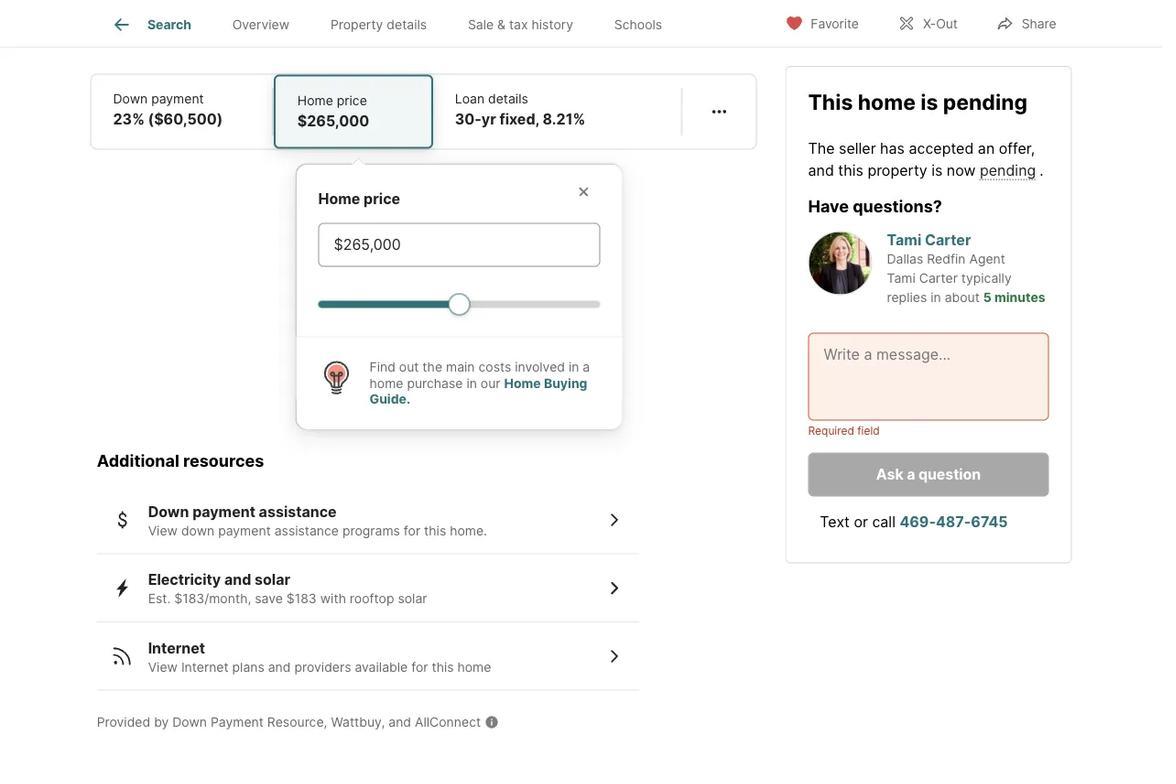 Task type: vqa. For each thing, say whether or not it's contained in the screenshot.
payment corresponding to assistance
yes



Task type: describe. For each thing, give the bounding box(es) containing it.
text
[[820, 513, 850, 531]]

5
[[984, 290, 992, 305]]

homeowners'
[[112, 25, 207, 43]]

sale & tax history tab
[[448, 3, 594, 47]]

the
[[808, 139, 835, 157]]

home inside internet view internet plans and providers available for this home
[[458, 660, 491, 676]]

offer,
[[999, 139, 1035, 157]]

find out the main costs involved in a home purchase in our
[[370, 360, 590, 392]]

6745
[[971, 513, 1008, 531]]

none text field inside the home price tooltip
[[334, 235, 585, 257]]

tami carter link
[[887, 231, 972, 249]]

provided
[[97, 716, 150, 731]]

is inside the seller has accepted an offer, and this property is now
[[932, 161, 943, 179]]

home price
[[318, 191, 400, 208]]

dallas
[[887, 251, 924, 267]]

x-
[[923, 16, 936, 32]]

1 vertical spatial internet
[[181, 660, 229, 676]]

home price tooltip
[[296, 150, 963, 430]]

and inside internet view internet plans and providers available for this home
[[268, 660, 291, 676]]

replies
[[887, 290, 927, 305]]

dallas redfin agenttami carter image
[[808, 231, 873, 295]]

this inside 'down payment assistance view down payment assistance programs for this home.'
[[424, 524, 446, 539]]

tami carter typically replies in about
[[887, 270, 1012, 305]]

down for view
[[148, 503, 189, 521]]

fixed,
[[500, 111, 539, 129]]

in inside tami carter typically replies in about
[[931, 290, 942, 305]]

home for home price $265,000
[[298, 93, 333, 109]]

costs
[[479, 360, 511, 376]]

tami for tami carter dallas redfin agent
[[887, 231, 922, 249]]

involved
[[515, 360, 565, 376]]

typically
[[962, 270, 1012, 286]]

favorite
[[811, 16, 859, 32]]

0 horizontal spatial solar
[[255, 572, 290, 590]]

schools
[[615, 17, 663, 32]]

2 vertical spatial down
[[173, 716, 207, 731]]

pending .
[[980, 161, 1044, 179]]

now
[[947, 161, 976, 179]]

5 minutes
[[984, 290, 1046, 305]]

details for property details
[[387, 17, 427, 32]]

out
[[399, 360, 419, 376]]

resource,
[[267, 716, 328, 731]]

field
[[858, 424, 880, 438]]

has
[[880, 139, 905, 157]]

sale
[[468, 17, 494, 32]]

redfin
[[927, 251, 966, 267]]

minutes
[[995, 290, 1046, 305]]

guide.
[[370, 392, 411, 408]]

plans
[[232, 660, 265, 676]]

ask
[[877, 466, 904, 483]]

tab list containing search
[[90, 0, 698, 47]]

&
[[498, 17, 506, 32]]

home price $265,000
[[298, 93, 369, 131]]

home inside find out the main costs involved in a home purchase in our
[[370, 376, 404, 392]]

details for loan details 30-yr fixed, 8.21%
[[488, 92, 528, 107]]

down
[[181, 524, 215, 539]]

down payment assistance view down payment assistance programs for this home.
[[148, 503, 487, 539]]

down for ($60,500)
[[113, 92, 148, 107]]

$194
[[382, 25, 417, 43]]

$183
[[287, 592, 317, 607]]

history
[[532, 17, 574, 32]]

ask a question
[[877, 466, 981, 483]]

sale & tax history
[[468, 17, 574, 32]]

overview
[[232, 17, 290, 32]]

buying
[[544, 376, 588, 392]]

by
[[154, 716, 169, 731]]

and right wattbuy,
[[389, 716, 411, 731]]

programs
[[343, 524, 400, 539]]

payment for 23%
[[151, 92, 204, 107]]

internet view internet plans and providers available for this home
[[148, 640, 491, 676]]

payment
[[211, 716, 264, 731]]

search link
[[111, 14, 191, 36]]

or
[[854, 513, 868, 531]]

and inside the seller has accepted an offer, and this property is now
[[808, 161, 834, 179]]

loan
[[455, 92, 485, 107]]

share button
[[981, 4, 1072, 42]]

this home is pending
[[808, 89, 1028, 115]]

resources
[[183, 452, 264, 472]]

1 vertical spatial assistance
[[275, 524, 339, 539]]

schools tab
[[594, 3, 683, 47]]

30-
[[455, 111, 482, 129]]



Task type: locate. For each thing, give the bounding box(es) containing it.
487-
[[936, 513, 971, 531]]

and up $183/month,
[[224, 572, 251, 590]]

1 vertical spatial for
[[411, 660, 428, 676]]

details inside loan details 30-yr fixed, 8.21%
[[488, 92, 528, 107]]

$265,000
[[298, 113, 369, 131]]

2 tami from the top
[[887, 270, 916, 286]]

provided by down payment resource, wattbuy, and allconnect
[[97, 716, 481, 731]]

home
[[858, 89, 916, 115], [370, 376, 404, 392], [458, 660, 491, 676]]

carter for tami carter typically replies in about
[[920, 270, 958, 286]]

0 horizontal spatial a
[[583, 360, 590, 376]]

a
[[583, 360, 590, 376], [907, 466, 916, 483]]

home for home buying guide.
[[504, 376, 541, 392]]

home buying guide.
[[370, 376, 588, 408]]

is down accepted
[[932, 161, 943, 179]]

tami down 'dallas'
[[887, 270, 916, 286]]

this inside the seller has accepted an offer, and this property is now
[[839, 161, 864, 179]]

payment right down
[[218, 524, 271, 539]]

required
[[808, 424, 855, 438]]

23%
[[113, 111, 145, 129]]

payment up down
[[193, 503, 256, 521]]

call
[[873, 513, 896, 531]]

find
[[370, 360, 396, 376]]

payment inside down payment 23% ($60,500)
[[151, 92, 204, 107]]

this inside internet view internet plans and providers available for this home
[[432, 660, 454, 676]]

1 vertical spatial home
[[318, 191, 360, 208]]

details inside tab
[[387, 17, 427, 32]]

a right ask
[[907, 466, 916, 483]]

an
[[978, 139, 995, 157]]

2 horizontal spatial in
[[931, 290, 942, 305]]

in up buying
[[569, 360, 579, 376]]

share
[[1022, 16, 1057, 32]]

overview tab
[[212, 3, 310, 47]]

view inside internet view internet plans and providers available for this home
[[148, 660, 178, 676]]

1 tami from the top
[[887, 231, 922, 249]]

pending link
[[980, 161, 1036, 179]]

($60,500)
[[148, 111, 223, 129]]

a up buying
[[583, 360, 590, 376]]

insurance
[[211, 25, 278, 43]]

property details
[[331, 17, 427, 32]]

home up guide.
[[370, 376, 404, 392]]

this down seller
[[839, 161, 864, 179]]

question
[[919, 466, 981, 483]]

home up the has
[[858, 89, 916, 115]]

0 vertical spatial carter
[[925, 231, 972, 249]]

$183/month,
[[174, 592, 251, 607]]

down inside 'down payment assistance view down payment assistance programs for this home.'
[[148, 503, 189, 521]]

price inside tooltip
[[364, 191, 400, 208]]

search
[[147, 17, 191, 32]]

0 vertical spatial tami
[[887, 231, 922, 249]]

1 vertical spatial payment
[[193, 503, 256, 521]]

questions?
[[853, 196, 943, 216]]

x-out
[[923, 16, 958, 32]]

available
[[355, 660, 408, 676]]

1 vertical spatial home
[[370, 376, 404, 392]]

pending up an
[[943, 89, 1028, 115]]

property
[[868, 161, 928, 179]]

1 vertical spatial a
[[907, 466, 916, 483]]

2 vertical spatial home
[[504, 376, 541, 392]]

down right by
[[173, 716, 207, 731]]

is
[[921, 89, 939, 115], [932, 161, 943, 179]]

carter for tami carter dallas redfin agent
[[925, 231, 972, 249]]

about
[[945, 290, 980, 305]]

and
[[808, 161, 834, 179], [224, 572, 251, 590], [268, 660, 291, 676], [389, 716, 411, 731]]

the
[[423, 360, 443, 376]]

0 horizontal spatial in
[[467, 376, 477, 392]]

1 horizontal spatial in
[[569, 360, 579, 376]]

1 vertical spatial details
[[488, 92, 528, 107]]

tab list
[[90, 0, 698, 47]]

1 vertical spatial solar
[[398, 592, 427, 607]]

est.
[[148, 592, 171, 607]]

view up by
[[148, 660, 178, 676]]

price for home price $265,000
[[337, 93, 367, 109]]

0 vertical spatial is
[[921, 89, 939, 115]]

payment up "($60,500)"
[[151, 92, 204, 107]]

lightbulb icon element
[[318, 360, 370, 408]]

ask a question button
[[808, 453, 1049, 497]]

down up 23%
[[113, 92, 148, 107]]

0 vertical spatial home
[[298, 93, 333, 109]]

price
[[337, 93, 367, 109], [364, 191, 400, 208]]

homeowners' insurance link
[[112, 25, 278, 43]]

1 horizontal spatial home
[[458, 660, 491, 676]]

view inside 'down payment assistance view down payment assistance programs for this home.'
[[148, 524, 178, 539]]

down
[[113, 92, 148, 107], [148, 503, 189, 521], [173, 716, 207, 731]]

and down 'the'
[[808, 161, 834, 179]]

carter up redfin
[[925, 231, 972, 249]]

details right the "property"
[[387, 17, 427, 32]]

0 vertical spatial view
[[148, 524, 178, 539]]

0 vertical spatial internet
[[148, 640, 205, 658]]

price for home price
[[364, 191, 400, 208]]

rooftop
[[350, 592, 394, 607]]

purchase
[[407, 376, 463, 392]]

additional
[[97, 452, 179, 472]]

1 vertical spatial tami
[[887, 270, 916, 286]]

with
[[320, 592, 346, 607]]

for right programs
[[404, 524, 421, 539]]

0 horizontal spatial details
[[387, 17, 427, 32]]

property
[[331, 17, 383, 32]]

0 vertical spatial details
[[387, 17, 427, 32]]

electricity
[[148, 572, 221, 590]]

solar right rooftop in the left of the page
[[398, 592, 427, 607]]

2 horizontal spatial home
[[858, 89, 916, 115]]

0 vertical spatial payment
[[151, 92, 204, 107]]

home up $265,000
[[298, 93, 333, 109]]

for inside 'down payment assistance view down payment assistance programs for this home.'
[[404, 524, 421, 539]]

for inside internet view internet plans and providers available for this home
[[411, 660, 428, 676]]

1 view from the top
[[148, 524, 178, 539]]

wattbuy,
[[331, 716, 385, 731]]

down payment 23% ($60,500)
[[113, 92, 223, 129]]

2 vertical spatial this
[[432, 660, 454, 676]]

property details tab
[[310, 3, 448, 47]]

0 vertical spatial down
[[113, 92, 148, 107]]

required field
[[808, 424, 880, 438]]

for right available
[[411, 660, 428, 676]]

1 vertical spatial pending
[[980, 161, 1036, 179]]

down inside down payment 23% ($60,500)
[[113, 92, 148, 107]]

1 vertical spatial is
[[932, 161, 943, 179]]

home down involved
[[504, 376, 541, 392]]

this
[[808, 89, 853, 115]]

internet down est.
[[148, 640, 205, 658]]

solar
[[255, 572, 290, 590], [398, 592, 427, 607]]

have questions?
[[808, 196, 943, 216]]

save
[[255, 592, 283, 607]]

0 vertical spatial pending
[[943, 89, 1028, 115]]

lightbulb icon image
[[318, 360, 355, 397]]

home up allconnect
[[458, 660, 491, 676]]

0 vertical spatial for
[[404, 524, 421, 539]]

a inside ask a question button
[[907, 466, 916, 483]]

1 horizontal spatial a
[[907, 466, 916, 483]]

tami carter dallas redfin agent
[[887, 231, 1006, 267]]

8.21%
[[543, 111, 586, 129]]

tami
[[887, 231, 922, 249], [887, 270, 916, 286]]

1 horizontal spatial details
[[488, 92, 528, 107]]

the seller has accepted an offer, and this property is now
[[808, 139, 1035, 179]]

home.
[[450, 524, 487, 539]]

tami inside tami carter typically replies in about
[[887, 270, 916, 286]]

0 vertical spatial assistance
[[259, 503, 337, 521]]

payment for assistance
[[193, 503, 256, 521]]

x-out button
[[882, 4, 974, 42]]

pending down offer,
[[980, 161, 1036, 179]]

in left our
[[467, 376, 477, 392]]

details
[[387, 17, 427, 32], [488, 92, 528, 107]]

1 vertical spatial down
[[148, 503, 189, 521]]

is up accepted
[[921, 89, 939, 115]]

0 vertical spatial price
[[337, 93, 367, 109]]

0 vertical spatial home
[[858, 89, 916, 115]]

solar up save
[[255, 572, 290, 590]]

allconnect
[[415, 716, 481, 731]]

tami for tami carter typically replies in about
[[887, 270, 916, 286]]

yr
[[482, 111, 496, 129]]

home inside "home price $265,000"
[[298, 93, 333, 109]]

0 vertical spatial solar
[[255, 572, 290, 590]]

Write a message... text field
[[824, 344, 1034, 410]]

home buying guide. link
[[370, 376, 588, 408]]

1 vertical spatial this
[[424, 524, 446, 539]]

0 horizontal spatial home
[[370, 376, 404, 392]]

homeowners' insurance
[[112, 25, 278, 43]]

2 vertical spatial payment
[[218, 524, 271, 539]]

home for home price
[[318, 191, 360, 208]]

this
[[839, 161, 864, 179], [424, 524, 446, 539], [432, 660, 454, 676]]

2 view from the top
[[148, 660, 178, 676]]

details up the fixed,
[[488, 92, 528, 107]]

carter inside tami carter typically replies in about
[[920, 270, 958, 286]]

this left home.
[[424, 524, 446, 539]]

home inside home buying guide.
[[504, 376, 541, 392]]

tami inside tami carter dallas redfin agent
[[887, 231, 922, 249]]

down up down
[[148, 503, 189, 521]]

1 vertical spatial view
[[148, 660, 178, 676]]

Home Price Slider range field
[[318, 293, 601, 315]]

tami up 'dallas'
[[887, 231, 922, 249]]

a inside find out the main costs involved in a home purchase in our
[[583, 360, 590, 376]]

seller
[[839, 139, 876, 157]]

1 horizontal spatial solar
[[398, 592, 427, 607]]

2 vertical spatial home
[[458, 660, 491, 676]]

1 vertical spatial price
[[364, 191, 400, 208]]

in left "about"
[[931, 290, 942, 305]]

this up allconnect
[[432, 660, 454, 676]]

carter
[[925, 231, 972, 249], [920, 270, 958, 286]]

carter down redfin
[[920, 270, 958, 286]]

main
[[446, 360, 475, 376]]

carter inside tami carter dallas redfin agent
[[925, 231, 972, 249]]

1 vertical spatial carter
[[920, 270, 958, 286]]

favorite button
[[770, 4, 875, 42]]

price inside "home price $265,000"
[[337, 93, 367, 109]]

0 vertical spatial this
[[839, 161, 864, 179]]

internet left plans
[[181, 660, 229, 676]]

and inside electricity and solar est. $183/month, save                  $183 with rooftop solar
[[224, 572, 251, 590]]

None text field
[[334, 235, 585, 257]]

home
[[298, 93, 333, 109], [318, 191, 360, 208], [504, 376, 541, 392]]

view left down
[[148, 524, 178, 539]]

and right plans
[[268, 660, 291, 676]]

additional resources
[[97, 452, 264, 472]]

out
[[936, 16, 958, 32]]

accepted
[[909, 139, 974, 157]]

our
[[481, 376, 501, 392]]

tax
[[509, 17, 528, 32]]

for
[[404, 524, 421, 539], [411, 660, 428, 676]]

0 vertical spatial a
[[583, 360, 590, 376]]

in
[[931, 290, 942, 305], [569, 360, 579, 376], [467, 376, 477, 392]]

home down $265,000
[[318, 191, 360, 208]]



